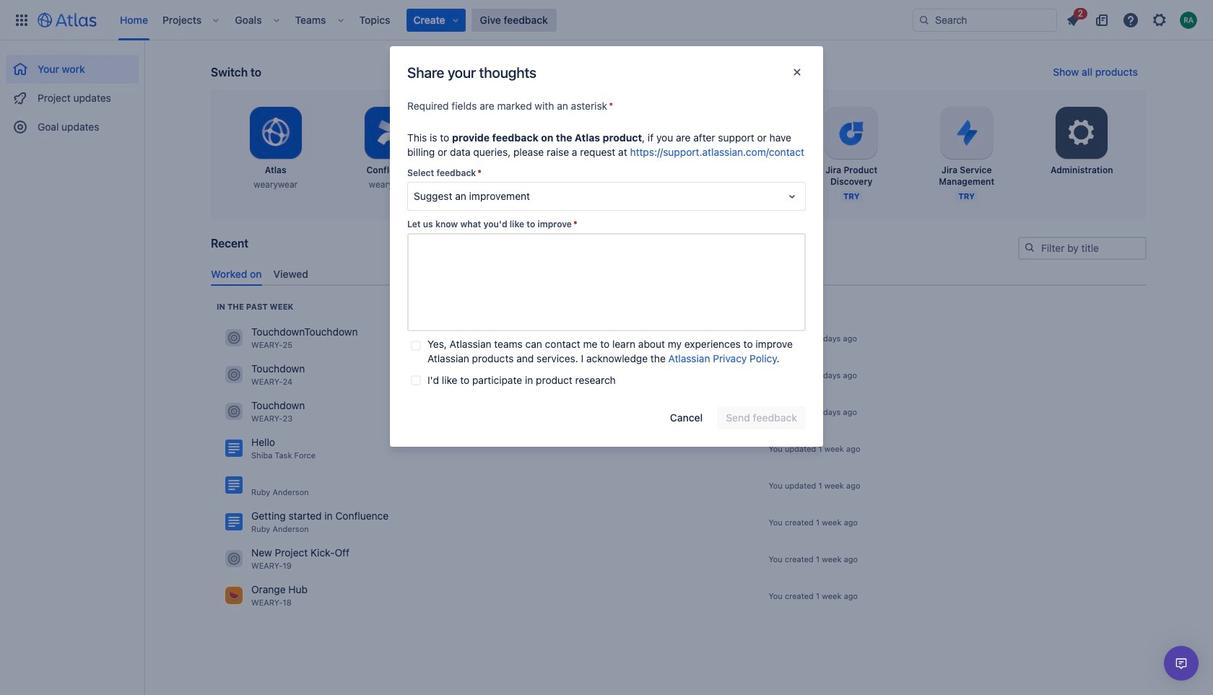 Task type: vqa. For each thing, say whether or not it's contained in the screenshot.
"ACCOUNT" image
no



Task type: describe. For each thing, give the bounding box(es) containing it.
2 townsquare image from the top
[[225, 403, 243, 421]]

2 townsquare image from the top
[[225, 587, 243, 605]]

help image
[[1122, 11, 1139, 29]]

open intercom messenger image
[[1173, 655, 1190, 672]]

3 confluence image from the top
[[225, 514, 243, 531]]

3 townsquare image from the top
[[225, 551, 243, 568]]

Filter by title field
[[1020, 238, 1145, 259]]

search image
[[1024, 242, 1036, 253]]

Search field
[[913, 8, 1057, 31]]

top element
[[9, 0, 913, 40]]



Task type: locate. For each thing, give the bounding box(es) containing it.
0 vertical spatial townsquare image
[[225, 366, 243, 384]]

settings image
[[1065, 116, 1099, 150]]

banner
[[0, 0, 1213, 40]]

2 confluence image from the top
[[225, 477, 243, 494]]

1 townsquare image from the top
[[225, 330, 243, 347]]

search image
[[919, 14, 930, 26]]

1 vertical spatial townsquare image
[[225, 587, 243, 605]]

None search field
[[913, 8, 1057, 31]]

0 vertical spatial townsquare image
[[225, 330, 243, 347]]

1 confluence image from the top
[[225, 440, 243, 457]]

close modal image
[[789, 64, 806, 81]]

heading
[[217, 301, 293, 313]]

townsquare image
[[225, 366, 243, 384], [225, 587, 243, 605]]

1 townsquare image from the top
[[225, 366, 243, 384]]

townsquare image
[[225, 330, 243, 347], [225, 403, 243, 421], [225, 551, 243, 568]]

confluence image
[[225, 440, 243, 457], [225, 477, 243, 494], [225, 514, 243, 531]]

tab list
[[205, 262, 1152, 286]]

open image
[[783, 188, 801, 205]]

2 vertical spatial confluence image
[[225, 514, 243, 531]]

group
[[6, 40, 139, 146]]

None text field
[[407, 233, 806, 331]]

0 vertical spatial confluence image
[[225, 440, 243, 457]]

1 vertical spatial confluence image
[[225, 477, 243, 494]]

1 vertical spatial townsquare image
[[225, 403, 243, 421]]

2 vertical spatial townsquare image
[[225, 551, 243, 568]]



